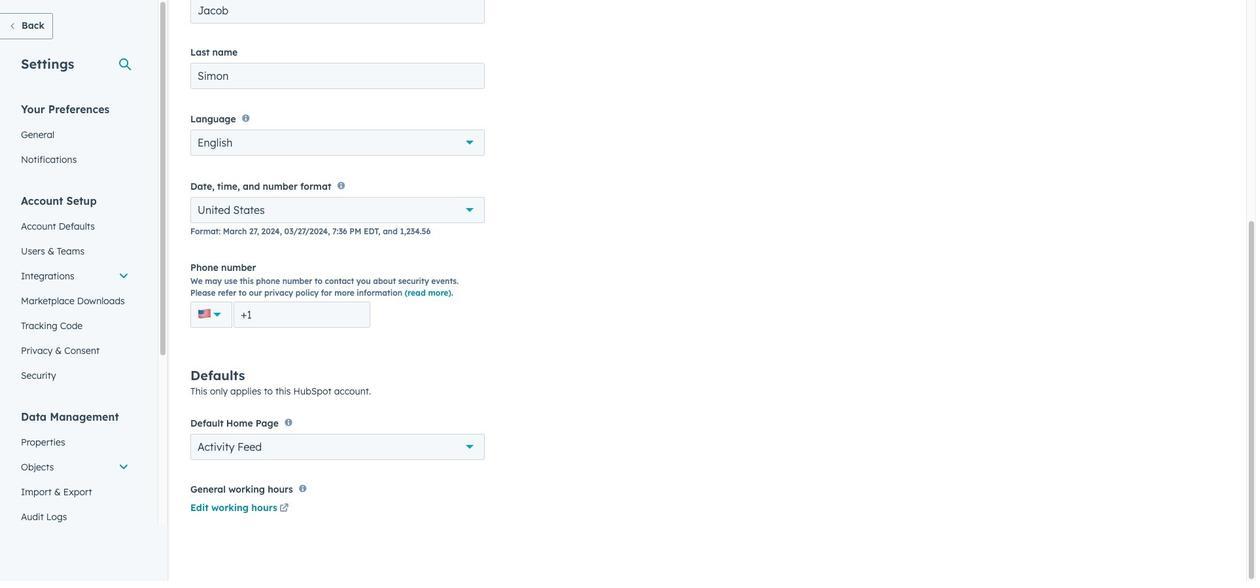 Task type: describe. For each thing, give the bounding box(es) containing it.
link opens in a new window image
[[280, 502, 289, 517]]

link opens in a new window image
[[280, 504, 289, 514]]

your preferences element
[[13, 102, 137, 172]]

data management element
[[13, 410, 137, 530]]



Task type: locate. For each thing, give the bounding box(es) containing it.
None text field
[[190, 0, 485, 24]]

None telephone field
[[234, 302, 370, 328]]

None text field
[[190, 63, 485, 89]]

account setup element
[[13, 194, 137, 388]]



Task type: vqa. For each thing, say whether or not it's contained in the screenshot.
progress
no



